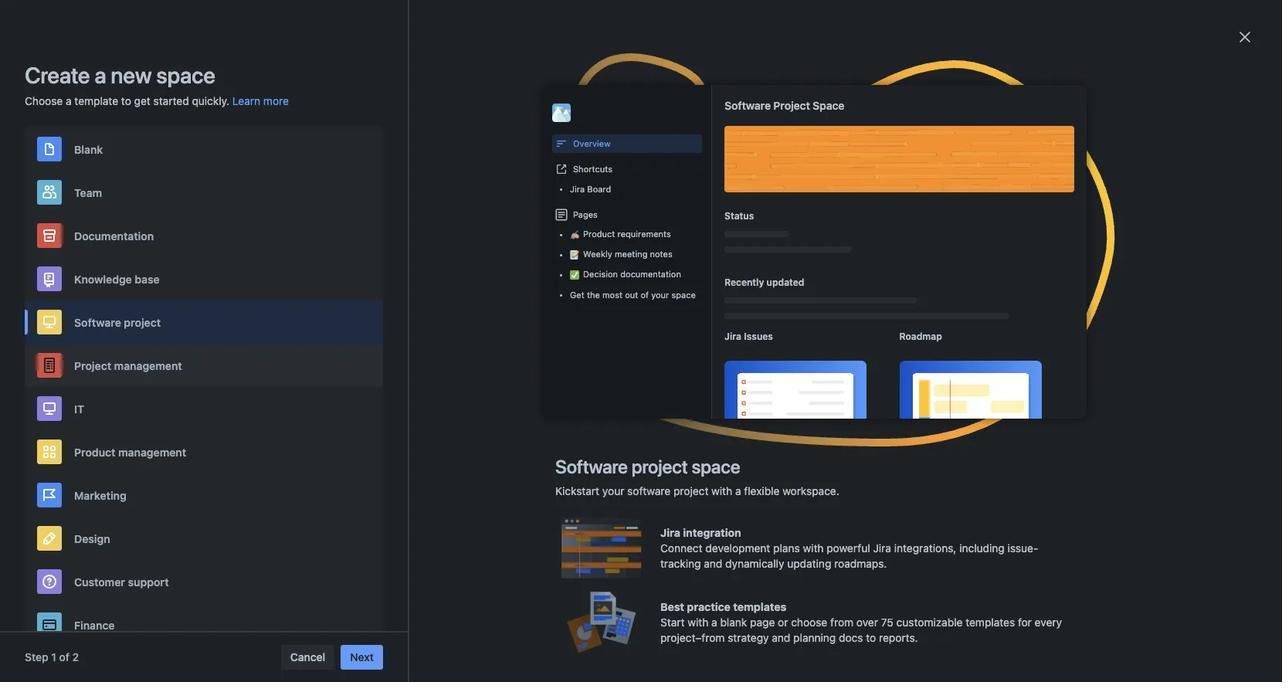 Task type: vqa. For each thing, say whether or not it's contained in the screenshot.
the options
no



Task type: locate. For each thing, give the bounding box(es) containing it.
well
[[829, 646, 848, 659]]

2 horizontal spatial some
[[770, 661, 797, 674]]

:white_check_mark: image
[[570, 270, 579, 280], [570, 270, 579, 280]]

a left date
[[637, 646, 643, 659]]

started
[[153, 94, 189, 107], [593, 190, 630, 203]]

software inside button
[[74, 316, 121, 329]]

week down reports.
[[872, 646, 898, 659]]

0 horizontal spatial @
[[624, 514, 634, 528]]

and down whiteboards in the right top of the page
[[1018, 287, 1037, 300]]

0 vertical spatial most
[[602, 290, 623, 300]]

0 horizontal spatial focus
[[475, 677, 505, 682]]

action
[[849, 545, 880, 558]]

1 • from the top
[[578, 490, 583, 503]]

they inside the create a stellar overview the overview is the first page visitors will see when they visit your space, so it helps to include some information on what the space is about and what your team is working on. overview.svg add a header image. this gives your overview visual appeal and makes it welcoming for visitors. explain what the space is for. start
[[731, 383, 753, 396]]

popular button
[[381, 289, 451, 314]]

meeting for template - meeting notes my first space
[[825, 107, 867, 120]]

start inside the create a stellar overview the overview is the first page visitors will see when they visit your space, so it helps to include some information on what the space is about and what your team is working on. overview.svg add a header image. this gives your overview visual appeal and makes it welcoming for visitors. explain what the space is for. start
[[379, 429, 403, 443]]

each left discussion on the right bottom of page
[[648, 545, 672, 558]]

jira
[[570, 184, 585, 194], [725, 331, 742, 342], [660, 526, 680, 539], [873, 541, 891, 555]]

0 horizontal spatial most
[[409, 340, 438, 354]]

time
[[442, 545, 466, 558]]

they up "working"
[[731, 383, 753, 396]]

1 october 20, 2023 • my first space from the top
[[486, 490, 657, 503]]

space up shortcuts
[[584, 120, 609, 130]]

0 vertical spatial notes
[[545, 545, 575, 558]]

banner
[[0, 0, 1282, 43]]

up
[[320, 69, 333, 80]]

jira board
[[570, 184, 611, 194]]

1 october from the top
[[486, 358, 527, 372]]

20, for template - meeting notes
[[530, 490, 546, 503]]

blogs,
[[1118, 256, 1149, 269]]

settings
[[1031, 319, 1072, 332]]

template
[[551, 107, 599, 120], [766, 107, 814, 120], [336, 190, 384, 203], [364, 471, 417, 485], [364, 602, 417, 616]]

support
[[128, 575, 169, 588]]

visited for template - weekly status report
[[523, 141, 551, 151]]

1 horizontal spatial most
[[602, 290, 623, 300]]

notes down 'efforts'
[[520, 677, 550, 682]]

0 vertical spatial 2023
[[549, 358, 575, 372]]

visited 1 minute ago down software project space
[[739, 141, 820, 151]]

by for template - weekly status report
[[387, 621, 399, 634]]

1 visited 1 minute ago from the left
[[523, 141, 605, 151]]

0 vertical spatial robinson
[[573, 203, 611, 213]]

0 vertical spatial meeting
[[825, 107, 867, 120]]

be
[[461, 530, 473, 543], [859, 661, 872, 674]]

announcements
[[483, 294, 564, 307]]

with inside jira integration connect development plans with powerful jira integrations, including issue- tracking and dynamically updating roadmaps.
[[803, 541, 824, 555]]

for left every
[[1018, 616, 1032, 629]]

project inside software project button
[[124, 316, 161, 329]]

space inside create a new space choose a template to get started quickly. learn more
[[156, 62, 215, 88]]

0 horizontal spatial page
[[596, 383, 620, 396]]

- down loo
[[420, 602, 426, 616]]

2 owned from the top
[[348, 490, 384, 503]]

1 vertical spatial be
[[859, 661, 872, 674]]

2 vertical spatial weekly
[[429, 602, 470, 616]]

that left went
[[779, 646, 799, 659]]

development
[[706, 541, 770, 555]]

spaces
[[94, 236, 129, 246]]

0 vertical spatial product
[[583, 229, 615, 239]]

2 20, from the top
[[530, 490, 546, 503]]

enable in settings
[[982, 319, 1072, 332]]

visited for overview
[[739, 225, 767, 235]]

1 horizontal spatial mention
[[729, 514, 769, 528]]

design
[[74, 532, 110, 545]]

stellar
[[393, 383, 424, 396]]

the up 'visual'
[[554, 383, 570, 396]]

:pencil: image
[[570, 250, 579, 260], [570, 250, 579, 260]]

them
[[853, 514, 879, 528]]

software project button
[[25, 300, 383, 344]]

visited left 10
[[523, 225, 551, 235]]

:writing_hand::skin tone 4: image
[[570, 230, 579, 240], [570, 230, 579, 240]]

integrations,
[[894, 541, 957, 555]]

about down 'things'
[[734, 677, 763, 682]]

unstar this space image
[[249, 292, 261, 304]]

overview
[[427, 383, 471, 396], [496, 383, 540, 396], [500, 414, 545, 427]]

owned by
[[348, 358, 402, 372], [348, 490, 402, 503], [348, 621, 402, 634]]

1 horizontal spatial status
[[650, 107, 683, 120]]

explain
[[796, 414, 832, 427]]

owned for template - weekly status report
[[348, 621, 384, 634]]

- up shortcuts
[[602, 107, 607, 120]]

with inside the software project space kickstart your software project with a flexible workspace.
[[712, 484, 732, 497]]

using
[[569, 514, 596, 528]]

things
[[745, 646, 776, 659]]

3 2023 from the top
[[549, 621, 575, 634]]

report
[[686, 107, 718, 120], [512, 602, 548, 616]]

off
[[419, 69, 438, 80]]

note
[[689, 661, 711, 674]]

items down priorities
[[796, 545, 823, 558]]

be up item
[[461, 530, 473, 543]]

3 minutes from the left
[[781, 225, 813, 235]]

2 2023 from the top
[[549, 490, 575, 503]]

add up note
[[693, 646, 713, 659]]

welcoming
[[681, 414, 735, 427]]

2 vertical spatial october 20, 2023 button
[[486, 620, 575, 636]]

0 horizontal spatial mention
[[637, 514, 677, 528]]

templates up blank
[[733, 600, 787, 613]]

1 vertical spatial of
[[463, 340, 475, 354]]

1 horizontal spatial report
[[686, 107, 718, 120]]

0 vertical spatial greg
[[551, 203, 571, 213]]

1 horizontal spatial on
[[477, 399, 490, 412]]

ago up weekly meeting notes in the top of the page
[[600, 225, 615, 235]]

2 october 20, 2023 button from the top
[[486, 489, 575, 504]]

first inside template - meeting notes my first space
[[781, 120, 797, 130]]

template inside template - weekly status report my first space
[[551, 107, 599, 120]]

2 • from the top
[[578, 621, 583, 634]]

1 vertical spatial get
[[364, 340, 384, 354]]

from
[[830, 616, 854, 629]]

of for team
[[463, 340, 475, 354]]

1 minute from the left
[[560, 141, 588, 151]]

management
[[114, 359, 182, 372], [118, 445, 186, 458]]

out
[[625, 290, 638, 300], [441, 340, 460, 354]]

it button
[[25, 387, 383, 430]]

appeal
[[579, 414, 612, 427]]

start down best
[[660, 616, 685, 629]]

shortcuts
[[573, 164, 613, 174]]

0 horizontal spatial robinson
[[146, 263, 193, 277]]

issue-
[[1008, 541, 1038, 555]]

create
[[25, 62, 90, 88], [348, 383, 382, 396]]

• for template - weekly status report
[[578, 621, 583, 634]]

0 vertical spatial overview
[[119, 75, 165, 88]]

and inside the whiteboards are available in beta more freeform than pages or blogs, whiteboards empower teams to organize and brainstorm in new ways.
[[1018, 287, 1037, 300]]

product for product management
[[74, 445, 116, 458]]

ago right seconds
[[387, 141, 402, 151]]

october 20, 2023 • my first space for template - weekly status report
[[486, 621, 657, 634]]

focus down projects
[[475, 677, 505, 682]]

they
[[731, 383, 753, 396], [417, 530, 439, 543]]

1 vertical spatial team
[[688, 399, 712, 412]]

ago down template - meeting notes my first space
[[805, 141, 820, 151]]

- down 'this'
[[420, 471, 426, 485]]

0 vertical spatial they
[[731, 383, 753, 396]]

out for space
[[625, 290, 638, 300]]

template inside template - meeting notes my first space
[[766, 107, 814, 120]]

2 items from the left
[[883, 545, 910, 558]]

1 \n from the left
[[463, 677, 472, 682]]

0 vertical spatial owned
[[348, 358, 384, 372]]

0 horizontal spatial minute
[[560, 141, 588, 151]]

0 horizontal spatial some
[[387, 399, 415, 412]]

1 vertical spatial by
[[387, 490, 399, 503]]

2023 for template - weekly status report
[[549, 621, 575, 634]]

about
[[582, 399, 611, 412], [734, 677, 763, 682]]

0 horizontal spatial overview
[[119, 75, 165, 88]]

owned up include
[[348, 358, 384, 372]]

for down "working"
[[738, 414, 751, 427]]

a left stellar
[[384, 383, 390, 396]]

template - meeting notes
[[364, 471, 511, 485]]

space
[[156, 62, 215, 88], [378, 107, 409, 120], [369, 120, 393, 130], [584, 120, 609, 130], [800, 120, 824, 130], [369, 203, 393, 213], [672, 290, 696, 300], [159, 291, 189, 304], [539, 340, 573, 354], [539, 399, 568, 412], [881, 414, 911, 427], [692, 456, 740, 477], [627, 490, 657, 503], [627, 621, 657, 634]]

most for get the most out of your team space
[[409, 340, 438, 354]]

documentation button
[[25, 214, 383, 257]]

@ up set
[[716, 514, 726, 528]]

0 vertical spatial get
[[570, 290, 584, 300]]

2 october 20, 2023 • my first space from the top
[[486, 621, 657, 634]]

project up it
[[74, 359, 111, 372]]

2 horizontal spatial of
[[641, 290, 649, 300]]

for inside best practice templates start with a blank page or choose from over 75 customizable templates for every project–from strategy and planning docs to reports.
[[1018, 616, 1032, 629]]

1 items from the left
[[796, 545, 823, 558]]

3 owned by from the top
[[348, 621, 402, 634]]

priorities
[[770, 530, 814, 543]]

Search field
[[989, 9, 1143, 34]]

about up appeal
[[582, 399, 611, 412]]

1 horizontal spatial about
[[734, 677, 763, 682]]

jira for jira board
[[570, 184, 585, 194]]

marketing
[[74, 489, 126, 502]]

2 vertical spatial of
[[59, 650, 70, 664]]

or left choose
[[778, 616, 788, 629]]

2 minute from the left
[[775, 141, 803, 151]]

over
[[857, 616, 878, 629]]

create inside create a new space choose a template to get started quickly. learn more
[[25, 62, 90, 88]]

most inside create a new space dialog
[[602, 290, 623, 300]]

date
[[646, 646, 668, 659]]

0 vertical spatial templates
[[733, 600, 787, 613]]

1 horizontal spatial each
[[648, 545, 672, 558]]

1 horizontal spatial more
[[607, 661, 633, 674]]

3 20, from the top
[[530, 621, 546, 634]]

1 vertical spatial robinson
[[146, 263, 193, 277]]

1 vertical spatial page
[[750, 616, 775, 629]]

each up 'efforts'
[[506, 646, 531, 659]]

is up 'visual'
[[571, 399, 579, 412]]

1 vertical spatial owned by
[[348, 490, 402, 503]]

management down software project
[[114, 359, 182, 372]]

template for template - meeting notes
[[364, 471, 417, 485]]

1 vertical spatial greg
[[119, 263, 143, 277]]

0 horizontal spatial they
[[417, 530, 439, 543]]

my first space up seconds
[[336, 120, 393, 130]]

week
[[872, 646, 898, 659], [434, 677, 460, 682], [811, 677, 837, 682]]

0 horizontal spatial be
[[461, 530, 473, 543]]

for inside the create a stellar overview the overview is the first page visitors will see when they visit your space, so it helps to include some information on what the space is about and what your team is working on. overview.svg add a header image. this gives your overview visual appeal and makes it welcoming for visitors. explain what the space is for. start
[[738, 414, 751, 427]]

add inside the copy and paste this section for each week. type // to add a date win add a few things that went well this week needs input add some projects or efforts that need more input/help note focus add some areas you'll be focusing on next week \n focus \n notes enter any other thoughts or feelings about this past week importa
[[615, 646, 634, 659]]

create up include
[[348, 383, 382, 396]]

your up their
[[602, 484, 624, 497]]

october 20, 2023 • my first space up type
[[486, 621, 657, 634]]

add
[[854, 399, 874, 412], [578, 545, 597, 558], [826, 545, 846, 558], [693, 646, 713, 659], [412, 661, 431, 674], [747, 661, 767, 674]]

a down helps
[[877, 399, 883, 412]]

each inside the copy and paste this section for each week. type // to add a date win add a few things that went well this week needs input add some projects or efforts that need more input/help note focus add some areas you'll be focusing on next week \n focus \n notes enter any other thoughts or feelings about this past week importa
[[506, 646, 531, 659]]

create a stellar overview the overview is the first page visitors will see when they visit your space, so it helps to include some information on what the space is about and what your team is working on. overview.svg add a header image. this gives your overview visual appeal and makes it welcoming for visitors. explain what the space is for. start
[[348, 383, 911, 443]]

1 for template - weekly status report
[[554, 141, 558, 151]]

1 horizontal spatial templates
[[966, 616, 1015, 629]]

in left confluence
[[633, 190, 642, 203]]

get for get the most out of your team space
[[364, 340, 384, 354]]

0 vertical spatial new
[[111, 62, 152, 88]]

status inside template - weekly status report my first space
[[650, 107, 683, 120]]

- inside template - meeting notes my first space
[[817, 107, 822, 120]]

space,
[[804, 383, 837, 396]]

most down decision on the top left
[[602, 290, 623, 300]]

1 horizontal spatial out
[[625, 290, 638, 300]]

to right helps
[[894, 383, 904, 396]]

more inside the copy and paste this section for each week. type // to add a date win add a few things that went well this week needs input add some projects or efforts that need more input/help note focus add some areas you'll be focusing on next week \n focus \n notes enter any other thoughts or feelings about this past week importa
[[607, 661, 633, 674]]

they inside date  participants list meeting participants using their @ mention names @ mention a person to add them as an attendee and they will be notified.  goals list goals for this meeting (e.g., set design priorities for fy19) discussion topics time item presenter notes add notes for each discussion topic  action items add action items to close the loo
[[417, 530, 439, 543]]

0 horizontal spatial about
[[582, 399, 611, 412]]

software inside the software project space kickstart your software project with a flexible workspace.
[[555, 456, 628, 477]]

0 vertical spatial out
[[625, 290, 638, 300]]

meeting up tracking
[[642, 530, 683, 543]]

robinson inside getting started in confluence greg robinson
[[573, 203, 611, 213]]

and down set
[[704, 557, 722, 570]]

a up priorities
[[772, 514, 778, 528]]

2 owned by from the top
[[348, 490, 402, 503]]

add up fy19)
[[831, 514, 850, 528]]

more right learn
[[263, 94, 289, 107]]

2 visited 1 minute ago from the left
[[739, 141, 820, 151]]

2 vertical spatial project
[[74, 359, 111, 372]]

1 for template - meeting notes
[[769, 141, 773, 151]]

0 horizontal spatial product
[[74, 445, 116, 458]]

add down fy19)
[[826, 545, 846, 558]]

1 horizontal spatial minutes
[[566, 225, 598, 235]]

need
[[580, 661, 605, 674]]

space inside template - meeting notes my first space
[[800, 120, 824, 130]]

started right get
[[153, 94, 189, 107]]

1 horizontal spatial it
[[855, 383, 861, 396]]

best
[[660, 600, 684, 613]]

to inside the copy and paste this section for each week. type // to add a date win add a few things that went well this week needs input add some projects or efforts that need more input/help note focus add some areas you'll be focusing on next week \n focus \n notes enter any other thoughts or feelings about this past week importa
[[602, 646, 612, 659]]

to right '//'
[[602, 646, 612, 659]]

what up makes
[[635, 399, 660, 412]]

add inside date  participants list meeting participants using their @ mention names @ mention a person to add them as an attendee and they will be notified.  goals list goals for this meeting (e.g., set design priorities for fy19) discussion topics time item presenter notes add notes for each discussion topic  action items add action items to close the loo
[[831, 514, 850, 528]]

template right :notepad_spiral: image at the top right of the page
[[766, 107, 814, 120]]

2 by from the top
[[387, 490, 399, 503]]

header
[[348, 414, 383, 427]]

0 horizontal spatial report
[[512, 602, 548, 616]]

october 20, 2023 button up week.
[[486, 620, 575, 636]]

on down the
[[477, 399, 490, 412]]

20, for template - weekly status report
[[530, 621, 546, 634]]

1 vertical spatial add
[[615, 646, 634, 659]]

owned by for template - weekly status report
[[348, 621, 402, 634]]

owned
[[348, 358, 384, 372], [348, 490, 384, 503], [348, 621, 384, 634]]

2 vertical spatial 2023
[[549, 621, 575, 634]]

1 vertical spatial will
[[442, 530, 458, 543]]

more
[[972, 256, 998, 269]]

templates left every
[[966, 616, 1015, 629]]

product for product requirements
[[583, 229, 615, 239]]

set
[[714, 530, 731, 543]]

1 minutes from the left
[[346, 225, 378, 235]]

weekly inside template - weekly status report my first space
[[610, 107, 648, 120]]

my first space link down greg robinson
[[85, 284, 270, 312]]

starred link
[[85, 124, 270, 151]]

0 horizontal spatial get
[[364, 340, 384, 354]]

1 vertical spatial management
[[118, 445, 186, 458]]

1 @ from the left
[[624, 514, 634, 528]]

1 2023 from the top
[[549, 358, 575, 372]]

more up the other
[[607, 661, 633, 674]]

to inside best practice templates start with a blank page or choose from over 75 customizable templates for every project–from strategy and planning docs to reports.
[[866, 631, 876, 644]]

new
[[111, 62, 152, 88], [1108, 287, 1129, 300]]

ways.
[[1132, 287, 1160, 300]]

first
[[354, 107, 376, 120], [351, 120, 367, 130], [566, 120, 582, 130], [781, 120, 797, 130], [351, 203, 367, 213], [137, 291, 157, 304], [573, 383, 593, 396], [604, 490, 624, 503], [604, 621, 624, 634]]

makes
[[637, 414, 669, 427]]

by up stellar
[[387, 358, 399, 372]]

owned for template - meeting notes
[[348, 490, 384, 503]]

will inside date  participants list meeting participants using their @ mention names @ mention a person to add them as an attendee and they will be notified.  goals list goals for this meeting (e.g., set design priorities for fy19) discussion topics time item presenter notes add notes for each discussion topic  action items add action items to close the loo
[[442, 530, 458, 543]]

template for template - weekly status report my first space
[[551, 107, 599, 120]]

add inside the create a stellar overview the overview is the first page visitors will see when they visit your space, so it helps to include some information on what the space is about and what your team is working on. overview.svg add a header image. this gives your overview visual appeal and makes it welcoming for visitors. explain what the space is for. start
[[854, 399, 874, 412]]

1 up getting at the top of page
[[554, 141, 558, 151]]

design button
[[25, 517, 383, 560]]

20,
[[530, 358, 546, 372], [530, 490, 546, 503], [530, 621, 546, 634]]

meeting inside template - meeting notes my first space
[[825, 107, 867, 120]]

0 vertical spatial started
[[153, 94, 189, 107]]

than
[[1047, 256, 1069, 269]]

visited
[[523, 141, 551, 151], [739, 141, 767, 151], [523, 225, 551, 235], [739, 225, 767, 235]]

weekly for template - weekly status report
[[429, 602, 470, 616]]

1 vertical spatial 2023
[[549, 490, 575, 503]]

most for get the most out of your space
[[602, 290, 623, 300]]

first inside the create a stellar overview the overview is the first page visitors will see when they visit your space, so it helps to include some information on what the space is about and what your team is working on. overview.svg add a header image. this gives your overview visual appeal and makes it welcoming for visitors. explain what the space is for. start
[[573, 383, 593, 396]]

october inside button
[[486, 358, 527, 372]]

knowledge base
[[74, 272, 160, 285]]

- inside template - project plan my first space
[[387, 190, 392, 203]]

it right makes
[[672, 414, 678, 427]]

create for stellar
[[348, 383, 382, 396]]

and inside jira integration connect development plans with powerful jira integrations, including issue- tracking and dynamically updating roadmaps.
[[704, 557, 722, 570]]

visited 10 minutes ago
[[523, 225, 615, 235]]

0 vertical spatial status
[[650, 107, 683, 120]]

weekly meeting notes
[[583, 249, 673, 259]]

3 october 20, 2023 button from the top
[[486, 620, 575, 636]]

and up 'input'
[[377, 646, 396, 659]]

:wave: image
[[523, 192, 542, 210], [523, 192, 542, 210]]

get
[[570, 290, 584, 300], [364, 340, 384, 354]]

workspace.
[[783, 484, 839, 497]]

report inside template - weekly status report my first space
[[686, 107, 718, 120]]

1 vertical spatial started
[[593, 190, 630, 203]]

of for space
[[641, 290, 649, 300]]

visited down :notepad_spiral: icon
[[739, 141, 767, 151]]

1 horizontal spatial greg
[[551, 203, 571, 213]]

visited 1 minute ago for template - meeting notes
[[739, 141, 820, 151]]

:notepad_spiral: image
[[739, 108, 757, 127]]

1 vertical spatial status
[[473, 602, 509, 616]]

the left loo
[[391, 561, 407, 574]]

2 vertical spatial software
[[555, 456, 628, 477]]

:sunflower: image
[[739, 192, 757, 210], [739, 192, 757, 210]]

0 horizontal spatial will
[[442, 530, 458, 543]]

base
[[135, 272, 160, 285]]

the
[[587, 290, 600, 300], [387, 340, 406, 354], [554, 383, 570, 396], [520, 399, 536, 412], [862, 414, 878, 427], [391, 561, 407, 574]]

weekly for template - weekly status report my first space
[[610, 107, 648, 120]]

create inside the create a stellar overview the overview is the first page visitors will see when they visit your space, so it helps to include some information on what the space is about and what your team is working on. overview.svg add a header image. this gives your overview visual appeal and makes it welcoming for visitors. explain what the space is for. start
[[348, 383, 382, 396]]

a up template
[[94, 62, 106, 88]]

0 horizontal spatial visited 1 minute ago
[[523, 141, 605, 151]]

1 vertical spatial about
[[734, 677, 763, 682]]

out inside create a new space dialog
[[625, 290, 638, 300]]

that up enter
[[557, 661, 577, 674]]

- for template - meeting notes
[[420, 471, 426, 485]]

this right the paste
[[429, 646, 447, 659]]

close image
[[1236, 28, 1254, 46]]

greg up 10
[[551, 203, 571, 213]]

pick
[[295, 69, 317, 80]]

2 horizontal spatial minutes
[[781, 225, 813, 235]]

1 vertical spatial •
[[578, 621, 583, 634]]

get down following
[[364, 340, 384, 354]]

get inside create a new space dialog
[[570, 290, 584, 300]]

working
[[726, 399, 766, 412]]

template right :dart: icon
[[551, 107, 599, 120]]

3 owned from the top
[[348, 621, 384, 634]]

ago right the 15
[[815, 225, 830, 235]]

product inside button
[[74, 445, 116, 458]]

project left plan on the left of the page
[[395, 190, 432, 203]]

- up 5 minutes ago
[[387, 190, 392, 203]]

1 vertical spatial project
[[395, 190, 432, 203]]

by for template - meeting notes
[[387, 490, 399, 503]]

october 20, 2023 button for template - weekly status report
[[486, 620, 575, 636]]

0 horizontal spatial minutes
[[346, 225, 378, 235]]

overview up visited 15 minutes ago
[[766, 190, 815, 203]]

notes inside create a new space dialog
[[650, 249, 673, 259]]

with inside best practice templates start with a blank page or choose from over 75 customizable templates for every project–from strategy and planning docs to reports.
[[688, 616, 709, 629]]

weekly
[[610, 107, 648, 120], [583, 249, 612, 259], [429, 602, 470, 616]]

status for template - weekly status report
[[473, 602, 509, 616]]

1 horizontal spatial \n
[[508, 677, 517, 682]]

1 vertical spatial start
[[660, 616, 685, 629]]

or up teams on the top right of page
[[1105, 256, 1115, 269]]

and inside date  participants list meeting participants using their @ mention names @ mention a person to add them as an attendee and they will be notified.  goals list goals for this meeting (e.g., set design priorities for fy19) discussion topics time item presenter notes add notes for each discussion topic  action items add action items to close the loo
[[396, 530, 414, 543]]

3 october from the top
[[486, 621, 527, 634]]

0 vertical spatial october 20, 2023 • my first space
[[486, 490, 657, 503]]

management down it "button"
[[118, 445, 186, 458]]

0 vertical spatial project
[[774, 99, 810, 112]]

october 20, 2023 button for template - meeting notes
[[486, 489, 575, 504]]

0 vertical spatial october
[[486, 358, 527, 372]]

the inside date  participants list meeting participants using their @ mention names @ mention a person to add them as an attendee and they will be notified.  goals list goals for this meeting (e.g., set design priorities for fy19) discussion topics time item presenter notes add notes for each discussion topic  action items add action items to close the loo
[[391, 561, 407, 574]]

project left "space"
[[774, 99, 810, 112]]

overview inside group
[[119, 75, 165, 88]]

connect
[[660, 541, 703, 555]]

0 vertical spatial october 20, 2023 button
[[486, 358, 575, 373]]

1 horizontal spatial 1
[[554, 141, 558, 151]]

1 horizontal spatial be
[[859, 661, 872, 674]]

this right goals
[[621, 530, 640, 543]]

minute up shortcuts
[[560, 141, 588, 151]]

group containing overview
[[85, 68, 270, 207]]

1 vertical spatial october
[[486, 490, 527, 503]]

1 vertical spatial most
[[409, 340, 438, 354]]

group
[[85, 68, 270, 207]]

october up participants
[[486, 490, 527, 503]]

minute for template - weekly status report
[[560, 141, 588, 151]]

template for template - meeting notes my first space
[[766, 107, 814, 120]]

0 horizontal spatial new
[[111, 62, 152, 88]]

0 horizontal spatial project
[[74, 359, 111, 372]]

3 by from the top
[[387, 621, 399, 634]]

0 horizontal spatial it
[[672, 414, 678, 427]]

- inside template - weekly status report my first space
[[602, 107, 607, 120]]

project up "software"
[[632, 456, 688, 477]]

started inside getting started in confluence greg robinson
[[593, 190, 630, 203]]

1 vertical spatial october 20, 2023 button
[[486, 489, 575, 504]]

to inside the whiteboards are available in beta more freeform than pages or blogs, whiteboards empower teams to organize and brainstorm in new ways.
[[1119, 271, 1129, 284]]

1 horizontal spatial meeting
[[825, 107, 867, 120]]

2 october from the top
[[486, 490, 527, 503]]

more
[[263, 94, 289, 107], [607, 661, 633, 674]]

some
[[387, 399, 415, 412], [434, 661, 462, 674], [770, 661, 797, 674]]

project–from
[[660, 631, 725, 644]]

each inside date  participants list meeting participants using their @ mention names @ mention a person to add them as an attendee and they will be notified.  goals list goals for this meeting (e.g., set design priorities for fy19) discussion topics time item presenter notes add notes for each discussion topic  action items add action items to close the loo
[[648, 545, 672, 558]]

0 horizontal spatial what
[[492, 399, 517, 412]]

2 minutes from the left
[[566, 225, 598, 235]]

start inside best practice templates start with a blank page or choose from over 75 customizable templates for every project–from strategy and planning docs to reports.
[[660, 616, 685, 629]]

kickstart
[[555, 484, 599, 497]]

1 vertical spatial new
[[1108, 287, 1129, 300]]

report left :notepad_spiral: image at the top right of the page
[[686, 107, 718, 120]]

my first space link up seconds
[[336, 120, 393, 131]]

20, up week.
[[530, 621, 546, 634]]

goals
[[575, 530, 602, 543]]

what down the
[[492, 399, 517, 412]]



Task type: describe. For each thing, give the bounding box(es) containing it.
my inside template - weekly status report my first space
[[551, 120, 563, 130]]

2 \n from the left
[[508, 677, 517, 682]]

a right choose
[[66, 94, 72, 107]]

0 horizontal spatial week
[[434, 677, 460, 682]]

page inside best practice templates start with a blank page or choose from over 75 customizable templates for every project–from strategy and planning docs to reports.
[[750, 616, 775, 629]]

template - project plan my first space
[[336, 190, 457, 213]]

for left connect
[[631, 545, 645, 558]]

attendee
[[348, 530, 393, 543]]

october 20, 2023 • my first space for template - meeting notes
[[486, 490, 657, 503]]

space up date  participants list meeting participants using their @ mention names @ mention a person to add them as an attendee and they will be notified.  goals list goals for this meeting (e.g., set design priorities for fy19) discussion topics time item presenter notes add notes for each discussion topic  action items add action items to close the loo
[[627, 490, 657, 503]]

discussion
[[675, 545, 728, 558]]

new inside create a new space choose a template to get started quickly. learn more
[[111, 62, 152, 88]]

minutes for getting started in confluence
[[566, 225, 598, 235]]

jira for jira issues
[[725, 331, 742, 342]]

2 vertical spatial project
[[674, 484, 709, 497]]

0 vertical spatial that
[[779, 646, 799, 659]]

- for template - weekly status report my first space
[[602, 107, 607, 120]]

greg robinson
[[119, 263, 193, 277]]

more inside create a new space choose a template to get started quickly. learn more
[[263, 94, 289, 107]]

0 horizontal spatial templates
[[733, 600, 787, 613]]

discover
[[295, 269, 343, 280]]

your inside the software project space kickstart your software project with a flexible workspace.
[[602, 484, 624, 497]]

1 october 20, 2023 button from the top
[[486, 358, 575, 373]]

1 owned by from the top
[[348, 358, 402, 372]]

space up the october 20, 2023
[[539, 340, 573, 354]]

1 by from the top
[[387, 358, 399, 372]]

1 vertical spatial list
[[554, 530, 572, 543]]

:dart: image
[[523, 108, 542, 127]]

in inside getting started in confluence greg robinson
[[633, 190, 642, 203]]

space up 41 seconds ago
[[369, 120, 393, 130]]

space down base
[[159, 291, 189, 304]]

- for template - weekly status report
[[420, 602, 426, 616]]

october for status
[[486, 621, 527, 634]]

add up next at the left of the page
[[412, 661, 431, 674]]

date
[[351, 514, 375, 528]]

and down visitors
[[614, 399, 633, 412]]

my first space up 41 seconds ago
[[336, 107, 409, 120]]

global element
[[9, 0, 986, 43]]

report for template - weekly status report my first space
[[686, 107, 718, 120]]

template - meeting notes link
[[364, 470, 514, 486]]

get for get the most out of your space
[[570, 290, 584, 300]]

space inside the software project space kickstart your software project with a flexible workspace.
[[692, 456, 740, 477]]

1 owned from the top
[[348, 358, 384, 372]]

my first space link up '//'
[[586, 620, 657, 636]]

- for template - meeting notes my first space
[[817, 107, 822, 120]]

2 @ from the left
[[716, 514, 726, 528]]

(e.g.,
[[686, 530, 711, 543]]

product requirements
[[583, 229, 671, 239]]

next
[[350, 650, 374, 664]]

1 20, from the top
[[530, 358, 546, 372]]

feelings
[[692, 677, 731, 682]]

october 20, 2023
[[486, 358, 575, 372]]

names
[[680, 514, 713, 528]]

popular
[[406, 294, 444, 307]]

space down documentation
[[672, 290, 696, 300]]

win
[[671, 646, 690, 659]]

project management button
[[25, 344, 383, 387]]

input
[[383, 661, 409, 674]]

a inside the software project space kickstart your software project with a flexible workspace.
[[735, 484, 741, 497]]

0 horizontal spatial greg
[[119, 263, 143, 277]]

get the most out of your space
[[570, 290, 696, 300]]

1 horizontal spatial focus
[[714, 661, 744, 674]]

visitors.
[[754, 414, 793, 427]]

a inside best practice templates start with a blank page or choose from over 75 customizable templates for every project–from strategy and planning docs to reports.
[[711, 616, 717, 629]]

decision
[[583, 269, 618, 279]]

or inside the whiteboards are available in beta more freeform than pages or blogs, whiteboards empower teams to organize and brainstorm in new ways.
[[1105, 256, 1115, 269]]

your down documentation
[[651, 290, 669, 300]]

recently updated
[[725, 277, 804, 288]]

available
[[1071, 237, 1121, 251]]

this down docs
[[851, 646, 869, 659]]

following
[[321, 294, 368, 307]]

2 mention from the left
[[729, 514, 769, 528]]

whiteboards
[[972, 271, 1034, 284]]

project for software project
[[124, 316, 161, 329]]

knowledge
[[74, 272, 132, 285]]

your down see
[[663, 399, 685, 412]]

the up stellar
[[387, 340, 406, 354]]

1 vertical spatial it
[[672, 414, 678, 427]]

jira up the roadmaps.
[[873, 541, 891, 555]]

overview down the october 20, 2023
[[496, 383, 540, 396]]

2
[[72, 650, 79, 664]]

step
[[25, 650, 48, 664]]

space down helps
[[881, 414, 911, 427]]

management for product management
[[118, 445, 186, 458]]

happening
[[385, 269, 441, 280]]

:dart: image
[[523, 108, 542, 127]]

to inside create a new space choose a template to get started quickly. learn more
[[121, 94, 131, 107]]

0 horizontal spatial that
[[557, 661, 577, 674]]

week.
[[534, 646, 563, 659]]

october for notes
[[486, 490, 527, 503]]

my first space link down software project space
[[766, 120, 824, 131]]

template for template - weekly status report
[[364, 602, 417, 616]]

1 horizontal spatial week
[[811, 677, 837, 682]]

notes inside date  participants list meeting participants using their @ mention names @ mention a person to add them as an attendee and they will be notified.  goals list goals for this meeting (e.g., set design priorities for fy19) discussion topics time item presenter notes add notes for each discussion topic  action items add action items to close the loo
[[600, 545, 628, 558]]

a left few
[[716, 646, 721, 659]]

new inside the whiteboards are available in beta more freeform than pages or blogs, whiteboards empower teams to organize and brainstorm in new ways.
[[1108, 287, 1129, 300]]

to inside the create a stellar overview the overview is the first page visitors will see when they visit your space, so it helps to include some information on what the space is about and what your team is working on. overview.svg add a header image. this gives your overview visual appeal and makes it welcoming for visitors. explain what the space is for. start
[[894, 383, 904, 396]]

notes inside the copy and paste this section for each week. type // to add a date win add a few things that went well this week needs input add some projects or efforts that need more input/help note focus add some areas you'll be focusing on next week \n focus \n notes enter any other thoughts or feelings about this past week importa
[[520, 677, 550, 682]]

this
[[422, 414, 443, 427]]

board
[[587, 184, 611, 194]]

visit
[[756, 383, 776, 396]]

1 horizontal spatial what
[[635, 399, 660, 412]]

next
[[409, 677, 431, 682]]

template - weekly status report link
[[364, 602, 551, 617]]

1 vertical spatial meeting
[[463, 514, 504, 528]]

//
[[593, 646, 599, 659]]

and inside best practice templates start with a blank page or choose from over 75 customizable templates for every project–from strategy and planning docs to reports.
[[772, 631, 790, 644]]

add down goals
[[578, 545, 597, 558]]

to left close
[[348, 561, 358, 574]]

my inside template - project plan my first space
[[336, 203, 348, 213]]

overview left 'visual'
[[500, 414, 545, 427]]

this left the past
[[766, 677, 784, 682]]

is down the october 20, 2023
[[543, 383, 551, 396]]

jira for jira integration connect development plans with powerful jira integrations, including issue- tracking and dynamically updating roadmaps.
[[660, 526, 680, 539]]

enable in settings link
[[972, 314, 1082, 338]]

0 horizontal spatial of
[[59, 650, 70, 664]]

blank
[[74, 143, 103, 156]]

about inside the create a stellar overview the overview is the first page visitors will see when they visit your space, so it helps to include some information on what the space is about and what your team is working on. overview.svg add a header image. this gives your overview visual appeal and makes it welcoming for visitors. explain what the space is for. start
[[582, 399, 611, 412]]

0 vertical spatial greg robinson link
[[551, 203, 611, 214]]

create a new space dialog
[[0, 0, 1282, 682]]

your right the gives
[[475, 414, 497, 427]]

5 minutes ago
[[338, 225, 396, 235]]

pages
[[1072, 256, 1102, 269]]

documentation
[[74, 229, 154, 242]]

ago for overview
[[815, 225, 830, 235]]

software
[[627, 484, 671, 497]]

enable
[[982, 319, 1016, 332]]

2 horizontal spatial project
[[774, 99, 810, 112]]

any
[[582, 677, 599, 682]]

my inside template - meeting notes my first space
[[766, 120, 779, 130]]

overview inside create a new space dialog
[[573, 138, 611, 148]]

on inside the copy and paste this section for each week. type // to add a date win add a few things that went well this week needs input add some projects or efforts that need more input/help note focus add some areas you'll be focusing on next week \n focus \n notes enter any other thoughts or feelings about this past week importa
[[394, 677, 406, 682]]

get the most out of your team space
[[364, 340, 573, 354]]

pick up where you left off
[[295, 69, 438, 80]]

your up the
[[478, 340, 503, 354]]

documentation
[[620, 269, 681, 279]]

management for project management
[[114, 359, 182, 372]]

teams
[[1086, 271, 1116, 284]]

overview link
[[85, 68, 270, 96]]

first inside template - weekly status report my first space
[[566, 120, 582, 130]]

ago for getting started in confluence
[[600, 225, 615, 235]]

when
[[702, 383, 728, 396]]

or inside best practice templates start with a blank page or choose from over 75 customizable templates for every project–from strategy and planning docs to reports.
[[778, 616, 788, 629]]

team inside the create a stellar overview the overview is the first page visitors will see when they visit your space, so it helps to include some information on what the space is about and what your team is working on. overview.svg add a header image. this gives your overview visual appeal and makes it welcoming for visitors. explain what the space is for. start
[[688, 399, 712, 412]]

my first space down base
[[119, 291, 189, 304]]

software for space
[[555, 456, 628, 477]]

and left makes
[[615, 414, 634, 427]]

to right 'person'
[[818, 514, 828, 528]]

started inside create a new space choose a template to get started quickly. learn more
[[153, 94, 189, 107]]

meeting for template - meeting notes
[[429, 471, 475, 485]]

2 vertical spatial overview
[[766, 190, 815, 203]]

following button
[[295, 289, 375, 314]]

1 horizontal spatial some
[[434, 661, 462, 674]]

space up date
[[627, 621, 657, 634]]

0 horizontal spatial team
[[507, 340, 535, 354]]

copy
[[348, 646, 374, 659]]

is left for. on the bottom left of page
[[348, 429, 356, 443]]

0 horizontal spatial greg robinson link
[[85, 256, 270, 284]]

report for template - weekly status report
[[512, 602, 548, 616]]

template - weekly status report
[[364, 602, 548, 616]]

overview up information
[[427, 383, 471, 396]]

the down the october 20, 2023
[[520, 399, 536, 412]]

add down 'things'
[[747, 661, 767, 674]]

space inside template - project plan my first space
[[369, 203, 393, 213]]

weekly inside create a new space dialog
[[583, 249, 612, 259]]

visited for getting started in confluence
[[523, 225, 551, 235]]

their
[[599, 514, 621, 528]]

in up blogs,
[[1124, 237, 1135, 251]]

will inside the create a stellar overview the overview is the first page visitors will see when they visit your space, so it helps to include some information on what the space is about and what your team is working on. overview.svg add a header image. this gives your overview visual appeal and makes it welcoming for visitors. explain what the space is for. start
[[662, 383, 678, 396]]

get
[[134, 94, 150, 107]]

project inside button
[[74, 359, 111, 372]]

my first space link up 5 minutes ago
[[336, 203, 393, 214]]

team
[[74, 186, 102, 199]]

ago for template - weekly status report
[[590, 141, 605, 151]]

on.
[[769, 399, 784, 412]]

participants
[[507, 514, 566, 528]]

space up 'visual'
[[539, 399, 568, 412]]

date  participants list meeting participants using their @ mention names @ mention a person to add them as an attendee and they will be notified.  goals list goals for this meeting (e.g., set design priorities for fy19) discussion topics time item presenter notes add notes for each discussion topic  action items add action items to close the loo
[[348, 514, 910, 574]]

2023 inside october 20, 2023 button
[[549, 358, 575, 372]]

• for template - meeting notes
[[578, 490, 583, 503]]

whiteboards are available in beta more freeform than pages or blogs, whiteboards empower teams to organize and brainstorm in new ways.
[[972, 237, 1164, 300]]

visitors
[[623, 383, 659, 396]]

project for software project space kickstart your software project with a flexible workspace.
[[632, 456, 688, 477]]

for left fy19)
[[817, 530, 831, 543]]

for.
[[359, 429, 376, 443]]

it
[[74, 402, 84, 415]]

on inside the create a stellar overview the overview is the first page visitors will see when they visit your space, so it helps to include some information on what the space is about and what your team is working on. overview.svg add a header image. this gives your overview visual appeal and makes it welcoming for visitors. explain what the space is for. start
[[477, 399, 490, 412]]

41 seconds ago
[[338, 141, 402, 151]]

what's
[[346, 269, 383, 280]]

past
[[787, 677, 809, 682]]

1 inside create a new space dialog
[[51, 650, 56, 664]]

discussion
[[351, 545, 405, 558]]

be inside date  participants list meeting participants using their @ mention names @ mention a person to add them as an attendee and they will be notified.  goals list goals for this meeting (e.g., set design priorities for fy19) discussion topics time item presenter notes add notes for each discussion topic  action items add action items to close the loo
[[461, 530, 473, 543]]

1 mention from the left
[[637, 514, 677, 528]]

robinson inside greg robinson link
[[146, 263, 193, 277]]

space inside template - weekly status report my first space
[[584, 120, 609, 130]]

plan
[[434, 190, 457, 203]]

space down left on the left top of the page
[[378, 107, 409, 120]]

be inside the copy and paste this section for each week. type // to add a date win add a few things that went well this week needs input add some projects or efforts that need more input/help note focus add some areas you'll be focusing on next week \n focus \n notes enter any other thoughts or feelings about this past week importa
[[859, 661, 872, 674]]

:notepad_spiral: image
[[739, 108, 757, 127]]

minutes for overview
[[781, 225, 813, 235]]

some inside the create a stellar overview the overview is the first page visitors will see when they visit your space, so it helps to include some information on what the space is about and what your team is working on. overview.svg add a header image. this gives your overview visual appeal and makes it welcoming for visitors. explain what the space is for. start
[[387, 399, 415, 412]]

in inside enable in settings link
[[1019, 319, 1028, 332]]

brainstorm
[[1040, 287, 1094, 300]]

where
[[335, 69, 369, 80]]

in down teams on the top right of page
[[1097, 287, 1105, 300]]

helps
[[864, 383, 891, 396]]

software for space
[[725, 99, 771, 112]]

customer support
[[74, 575, 169, 588]]

2023 for template - meeting notes
[[549, 490, 575, 503]]

roadmap
[[899, 331, 942, 342]]

my first space link up their
[[586, 489, 657, 504]]

create for new
[[25, 62, 90, 88]]

few
[[724, 646, 742, 659]]

first inside template - project plan my first space
[[351, 203, 367, 213]]

2 horizontal spatial week
[[872, 646, 898, 659]]

learn
[[232, 94, 260, 107]]

visited 1 minute ago for template - weekly status report
[[523, 141, 605, 151]]

1 vertical spatial templates
[[966, 616, 1015, 629]]

0 horizontal spatial list
[[443, 514, 460, 528]]

for inside the copy and paste this section for each week. type // to add a date win add a few things that went well this week needs input add some projects or efforts that need more input/help note focus add some areas you'll be focusing on next week \n focus \n notes enter any other thoughts or feelings about this past week importa
[[490, 646, 504, 659]]

2 vertical spatial meeting
[[642, 530, 683, 543]]

visited for template - meeting notes
[[739, 141, 767, 151]]

customizable
[[897, 616, 963, 629]]

getting started in confluence greg robinson
[[551, 190, 705, 213]]

marketing button
[[25, 473, 383, 517]]

owned by for template - meeting notes
[[348, 490, 402, 503]]

out for team
[[441, 340, 460, 354]]

seconds
[[350, 141, 384, 151]]

template for template - project plan my first space
[[336, 190, 384, 203]]

and inside the copy and paste this section for each week. type // to add a date win add a few things that went well this week needs input add some projects or efforts that need more input/help note focus add some areas you'll be focusing on next week \n focus \n notes enter any other thoughts or feelings about this past week importa
[[377, 646, 396, 659]]

freeform
[[1001, 256, 1044, 269]]

this inside date  participants list meeting participants using their @ mention names @ mention a person to add them as an attendee and they will be notified.  goals list goals for this meeting (e.g., set design priorities for fy19) discussion topics time item presenter notes add notes for each discussion topic  action items add action items to close the loo
[[621, 530, 640, 543]]

notes inside date  participants list meeting participants using their @ mention names @ mention a person to add them as an attendee and they will be notified.  goals list goals for this meeting (e.g., set design priorities for fy19) discussion topics time item presenter notes add notes for each discussion topic  action items add action items to close the loo
[[545, 545, 575, 558]]

for down their
[[605, 530, 618, 543]]

0 vertical spatial it
[[855, 383, 861, 396]]

- for template - project plan my first space
[[387, 190, 392, 203]]

meeting inside create a new space dialog
[[615, 249, 648, 259]]

ago for template - meeting notes
[[805, 141, 820, 151]]

or left 'efforts'
[[508, 661, 518, 674]]

product management
[[74, 445, 186, 458]]

notes up notified.
[[478, 471, 511, 485]]

ago down template - project plan my first space
[[381, 225, 396, 235]]

2 horizontal spatial what
[[835, 414, 859, 427]]

status for template - weekly status report my first space
[[650, 107, 683, 120]]

the down helps
[[862, 414, 878, 427]]

is down when
[[715, 399, 723, 412]]

my first space link up shortcuts
[[551, 120, 609, 131]]

a inside date  participants list meeting participants using their @ mention names @ mention a person to add them as an attendee and they will be notified.  goals list goals for this meeting (e.g., set design priorities for fy19) discussion topics time item presenter notes add notes for each discussion topic  action items add action items to close the loo
[[772, 514, 778, 528]]

or down note
[[679, 677, 689, 682]]

your up on.
[[779, 383, 801, 396]]

presenter
[[494, 545, 542, 558]]

customer support button
[[25, 560, 383, 603]]

page inside the create a stellar overview the overview is the first page visitors will see when they visit your space, so it helps to include some information on what the space is about and what your team is working on. overview.svg add a header image. this gives your overview visual appeal and makes it welcoming for visitors. explain what the space is for. start
[[596, 383, 620, 396]]

minute for template - meeting notes
[[775, 141, 803, 151]]

notes inside template - meeting notes my first space
[[870, 107, 899, 120]]

project inside template - project plan my first space
[[395, 190, 432, 203]]

dynamically
[[725, 557, 784, 570]]

jira issues
[[725, 331, 773, 342]]

greg inside getting started in confluence greg robinson
[[551, 203, 571, 213]]

pages
[[573, 209, 598, 219]]

the inside create a new space dialog
[[587, 290, 600, 300]]

about inside the copy and paste this section for each week. type // to add a date win add a few things that went well this week needs input add some projects or efforts that need more input/help note focus add some areas you'll be focusing on next week \n focus \n notes enter any other thoughts or feelings about this past week importa
[[734, 677, 763, 682]]



